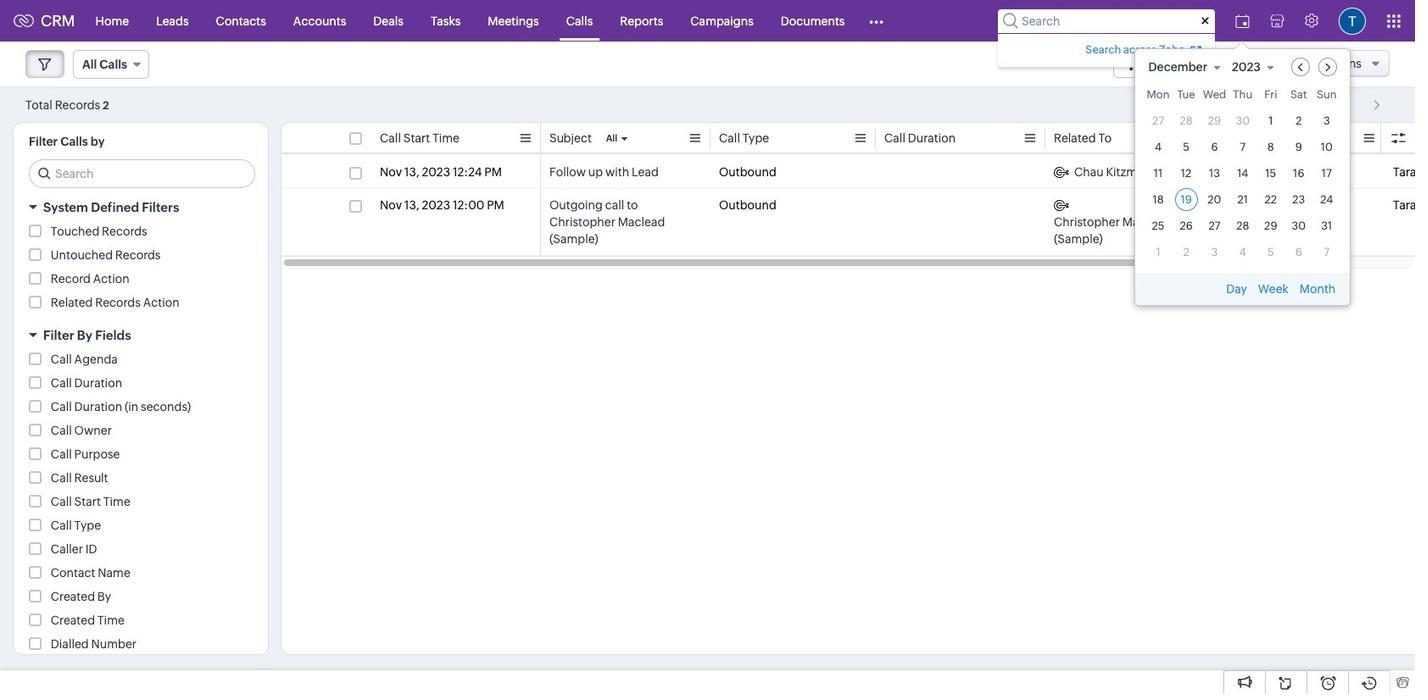 Task type: locate. For each thing, give the bounding box(es) containing it.
2 vertical spatial calls
[[60, 135, 88, 148]]

0 horizontal spatial 6
[[1211, 140, 1218, 153]]

0 horizontal spatial start
[[74, 495, 101, 509]]

0 vertical spatial 5
[[1183, 140, 1190, 153]]

1 down friday "column header"
[[1269, 114, 1273, 127]]

1 13, from the top
[[404, 165, 419, 179]]

0 vertical spatial 13,
[[404, 165, 419, 179]]

26
[[1180, 219, 1193, 232]]

2 horizontal spatial 1
[[1302, 98, 1307, 112]]

time down result
[[103, 495, 130, 509]]

tasks link
[[417, 0, 474, 41]]

28 down tuesday column header
[[1180, 114, 1193, 127]]

records
[[55, 98, 100, 112], [102, 225, 147, 238], [115, 248, 161, 262], [95, 296, 141, 310]]

(sample) for christopher maclead (sample)
[[1054, 232, 1103, 246]]

1 christopher from the left
[[550, 215, 616, 229]]

records for related
[[95, 296, 141, 310]]

created up created time
[[51, 590, 95, 604]]

0 vertical spatial related
[[1054, 131, 1096, 145]]

nov
[[380, 165, 402, 179], [380, 198, 402, 212]]

1 vertical spatial contact name
[[51, 567, 130, 580]]

0 vertical spatial nov
[[380, 165, 402, 179]]

related
[[1054, 131, 1096, 145], [51, 296, 93, 310]]

0 vertical spatial tara
[[1393, 165, 1416, 179]]

saturday column header
[[1288, 88, 1311, 106]]

1 vertical spatial filter
[[43, 328, 74, 343]]

row containing 11
[[1147, 162, 1339, 184]]

deals link
[[360, 0, 417, 41]]

2 up by on the top left
[[103, 99, 109, 112]]

1 vertical spatial outbound
[[719, 198, 777, 212]]

1 down 25 on the top right
[[1156, 246, 1161, 258]]

30 down thursday column header
[[1236, 114, 1250, 127]]

1 vertical spatial related
[[51, 296, 93, 310]]

records down 'touched records'
[[115, 248, 161, 262]]

month link
[[1298, 282, 1338, 296]]

seconds)
[[141, 400, 191, 414]]

13,
[[404, 165, 419, 179], [404, 198, 419, 212]]

0 horizontal spatial type
[[74, 519, 101, 533]]

11
[[1154, 167, 1163, 179]]

1 horizontal spatial contact name
[[1224, 131, 1304, 145]]

1 vertical spatial 7
[[1324, 246, 1330, 258]]

chau kitzman (sample) link
[[1054, 164, 1202, 181]]

all up total records 2
[[82, 58, 97, 71]]

call start time down result
[[51, 495, 130, 509]]

24
[[1321, 193, 1334, 206]]

1 horizontal spatial 4
[[1240, 246, 1247, 258]]

1 row from the top
[[1147, 88, 1339, 106]]

1 vertical spatial 2023
[[422, 165, 450, 179]]

nov 13, 2023 12:24 pm
[[380, 165, 502, 179]]

start
[[403, 131, 430, 145], [74, 495, 101, 509]]

0 horizontal spatial by
[[77, 328, 92, 343]]

6 up '13'
[[1211, 140, 1218, 153]]

row containing 18
[[1147, 188, 1339, 211]]

outgoing call to christopher maclead (sample)
[[550, 198, 665, 246]]

dialled
[[51, 638, 89, 651]]

1 horizontal spatial action
[[143, 296, 179, 310]]

maclead down 18
[[1123, 215, 1170, 229]]

search
[[1086, 43, 1122, 56]]

0 horizontal spatial all
[[82, 58, 97, 71]]

0 horizontal spatial contact name
[[51, 567, 130, 580]]

reports link
[[607, 0, 677, 41]]

all
[[82, 58, 97, 71], [606, 133, 618, 143]]

action up filter by fields dropdown button
[[143, 296, 179, 310]]

pm right 12:24
[[485, 165, 502, 179]]

4 row from the top
[[1147, 162, 1339, 184]]

related for related to
[[1054, 131, 1096, 145]]

related left the to
[[1054, 131, 1096, 145]]

maclead down to in the top of the page
[[618, 215, 665, 229]]

0 vertical spatial time
[[432, 131, 460, 145]]

nov down nov 13, 2023 12:24 pm on the left top of the page
[[380, 198, 402, 212]]

30 down 23
[[1292, 219, 1306, 232]]

by for filter
[[77, 328, 92, 343]]

3 down sunday "column header"
[[1324, 114, 1330, 127]]

0 vertical spatial action
[[93, 272, 129, 286]]

27 down monday column header
[[1153, 114, 1165, 127]]

outgoing call to christopher maclead (sample) link
[[550, 197, 702, 248]]

calls
[[566, 14, 593, 28], [100, 58, 127, 71], [60, 135, 88, 148]]

Other Modules field
[[859, 7, 895, 34]]

1 horizontal spatial all
[[606, 133, 618, 143]]

nov up nov 13, 2023 12:00 pm
[[380, 165, 402, 179]]

0 vertical spatial start
[[403, 131, 430, 145]]

0 vertical spatial 28
[[1180, 114, 1193, 127]]

0 horizontal spatial 27
[[1153, 114, 1165, 127]]

0 horizontal spatial (sample)
[[550, 232, 599, 246]]

navigation
[[1332, 92, 1390, 117]]

0 vertical spatial contact
[[1224, 131, 1268, 145]]

3 down 20
[[1212, 246, 1218, 258]]

row containing 4
[[1147, 135, 1339, 158]]

None field
[[1113, 50, 1179, 78]]

calls link
[[553, 0, 607, 41]]

nov for nov 13, 2023 12:24 pm
[[380, 165, 402, 179]]

28
[[1180, 114, 1193, 127], [1237, 219, 1250, 232]]

7 down 31
[[1324, 246, 1330, 258]]

number
[[91, 638, 137, 651]]

1 horizontal spatial 29
[[1265, 219, 1278, 232]]

all for all
[[606, 133, 618, 143]]

follow up with lead
[[550, 165, 659, 179]]

1 horizontal spatial 7
[[1324, 246, 1330, 258]]

3
[[1324, 114, 1330, 127], [1212, 246, 1218, 258]]

calendar image
[[1236, 14, 1250, 28]]

row containing 25
[[1147, 214, 1339, 237]]

13, down nov 13, 2023 12:24 pm on the left top of the page
[[404, 198, 419, 212]]

fields
[[95, 328, 131, 343]]

calls for filter calls by
[[60, 135, 88, 148]]

6 row from the top
[[1147, 214, 1339, 237]]

13, for nov 13, 2023 12:24 pm
[[404, 165, 419, 179]]

record
[[51, 272, 91, 286]]

(sample) down outgoing
[[550, 232, 599, 246]]

1 vertical spatial pm
[[487, 198, 505, 212]]

christopher down outgoing
[[550, 215, 616, 229]]

1 horizontal spatial name
[[1271, 131, 1304, 145]]

records down defined
[[102, 225, 147, 238]]

1 vertical spatial by
[[97, 590, 111, 604]]

13
[[1209, 167, 1220, 179]]

0 vertical spatial call start time
[[380, 131, 460, 145]]

by up call agenda
[[77, 328, 92, 343]]

0 horizontal spatial calls
[[60, 135, 88, 148]]

calls left reports 'link'
[[566, 14, 593, 28]]

contact down caller id
[[51, 567, 95, 580]]

pm
[[485, 165, 502, 179], [487, 198, 505, 212]]

row group
[[282, 156, 1416, 256]]

lead
[[632, 165, 659, 179]]

4 up 11
[[1155, 140, 1162, 153]]

5 up week link
[[1268, 246, 1274, 258]]

2 outbound from the top
[[719, 198, 777, 212]]

0 vertical spatial created
[[51, 590, 95, 604]]

1 horizontal spatial contact
[[1224, 131, 1268, 145]]

1 vertical spatial nov
[[380, 198, 402, 212]]

0 vertical spatial 29
[[1208, 114, 1221, 127]]

filter by fields button
[[14, 321, 268, 350]]

records for untouched
[[115, 248, 161, 262]]

records for touched
[[102, 225, 147, 238]]

1 tara from the top
[[1393, 165, 1416, 179]]

Search text field
[[30, 160, 254, 187]]

0 vertical spatial 27
[[1153, 114, 1165, 127]]

1 vertical spatial call start time
[[51, 495, 130, 509]]

all up the with
[[606, 133, 618, 143]]

1 vertical spatial type
[[74, 519, 101, 533]]

2 13, from the top
[[404, 198, 419, 212]]

reports
[[620, 14, 663, 28]]

documents link
[[767, 0, 859, 41]]

contact name down id
[[51, 567, 130, 580]]

1 horizontal spatial call duration
[[885, 131, 956, 145]]

2 created from the top
[[51, 614, 95, 628]]

records up fields
[[95, 296, 141, 310]]

contact up 14
[[1224, 131, 1268, 145]]

create call
[[1216, 57, 1277, 70]]

19
[[1181, 193, 1192, 206]]

27 down 20
[[1209, 219, 1221, 232]]

chau kitzman (sample)
[[1075, 165, 1202, 179]]

calls down home link
[[100, 58, 127, 71]]

1 left the -
[[1302, 98, 1307, 112]]

29 down 22
[[1265, 219, 1278, 232]]

call purpose
[[51, 448, 120, 461]]

by inside dropdown button
[[77, 328, 92, 343]]

1 created from the top
[[51, 590, 95, 604]]

0 vertical spatial 6
[[1211, 140, 1218, 153]]

30
[[1236, 114, 1250, 127], [1292, 219, 1306, 232]]

outgoing
[[550, 198, 603, 212]]

0 vertical spatial type
[[743, 131, 769, 145]]

1 vertical spatial 30
[[1292, 219, 1306, 232]]

start up nov 13, 2023 12:24 pm on the left top of the page
[[403, 131, 430, 145]]

row containing 1
[[1147, 240, 1339, 263]]

action
[[93, 272, 129, 286], [143, 296, 179, 310]]

1 vertical spatial 13,
[[404, 198, 419, 212]]

meetings link
[[474, 0, 553, 41]]

1
[[1302, 98, 1307, 112], [1269, 114, 1273, 127], [1156, 246, 1161, 258]]

1 vertical spatial action
[[143, 296, 179, 310]]

records for total
[[55, 98, 100, 112]]

christopher inside outgoing call to christopher maclead (sample)
[[550, 215, 616, 229]]

0 vertical spatial 3
[[1324, 114, 1330, 127]]

nov 13, 2023 12:00 pm
[[380, 198, 505, 212]]

all calls
[[82, 58, 127, 71]]

tara
[[1393, 165, 1416, 179], [1393, 198, 1416, 212]]

1 outbound from the top
[[719, 165, 777, 179]]

create
[[1216, 57, 1253, 70]]

(sample) down chau
[[1054, 232, 1103, 246]]

1 vertical spatial created
[[51, 614, 95, 628]]

0 horizontal spatial maclead
[[618, 215, 665, 229]]

time up "number"
[[97, 614, 125, 628]]

time
[[432, 131, 460, 145], [103, 495, 130, 509], [97, 614, 125, 628]]

by for created
[[97, 590, 111, 604]]

28 down 21
[[1237, 219, 1250, 232]]

calls inside field
[[100, 58, 127, 71]]

0 vertical spatial 2023
[[1232, 60, 1261, 73]]

tara for christopher maclead (sample)
[[1393, 198, 1416, 212]]

1 vertical spatial all
[[606, 133, 618, 143]]

by
[[77, 328, 92, 343], [97, 590, 111, 604]]

outbound for outgoing call to christopher maclead (sample)
[[719, 198, 777, 212]]

create menu image
[[1184, 0, 1226, 41]]

27
[[1153, 114, 1165, 127], [1209, 219, 1221, 232]]

3 row from the top
[[1147, 135, 1339, 158]]

0 horizontal spatial 4
[[1155, 140, 1162, 153]]

1 vertical spatial duration
[[74, 377, 122, 390]]

1 maclead from the left
[[618, 215, 665, 229]]

pm for nov 13, 2023 12:24 pm
[[485, 165, 502, 179]]

filter for filter by fields
[[43, 328, 74, 343]]

1 horizontal spatial call type
[[719, 131, 769, 145]]

2023 up thu on the top
[[1232, 60, 1261, 73]]

7 up 14
[[1240, 140, 1246, 153]]

1 vertical spatial 27
[[1209, 219, 1221, 232]]

row group containing nov 13, 2023 12:24 pm
[[282, 156, 1416, 256]]

0 horizontal spatial 1
[[1156, 246, 1161, 258]]

2
[[1316, 98, 1323, 112], [103, 99, 109, 112], [1296, 114, 1302, 127], [1184, 246, 1190, 258]]

2 row from the top
[[1147, 109, 1339, 132]]

5 up the 12
[[1183, 140, 1190, 153]]

all inside field
[[82, 58, 97, 71]]

duration
[[908, 131, 956, 145], [74, 377, 122, 390], [74, 400, 122, 414]]

actions
[[1320, 57, 1362, 70]]

13, up nov 13, 2023 12:00 pm
[[404, 165, 419, 179]]

1 vertical spatial 6
[[1296, 246, 1303, 258]]

filter by fields
[[43, 328, 131, 343]]

0 horizontal spatial call start time
[[51, 495, 130, 509]]

search across zoho
[[1086, 43, 1186, 56]]

outbound
[[719, 165, 777, 179], [719, 198, 777, 212]]

record action
[[51, 272, 129, 286]]

filter inside dropdown button
[[43, 328, 74, 343]]

created for created by
[[51, 590, 95, 604]]

0 vertical spatial calls
[[566, 14, 593, 28]]

friday column header
[[1260, 88, 1283, 106]]

25
[[1152, 219, 1165, 232]]

5 row from the top
[[1147, 188, 1339, 211]]

2 maclead from the left
[[1123, 215, 1170, 229]]

calls left by on the top left
[[60, 135, 88, 148]]

29
[[1208, 114, 1221, 127], [1265, 219, 1278, 232]]

7 row from the top
[[1147, 240, 1339, 263]]

2 vertical spatial 1
[[1156, 246, 1161, 258]]

1 horizontal spatial calls
[[100, 58, 127, 71]]

leads
[[156, 14, 189, 28]]

related down record
[[51, 296, 93, 310]]

campaigns link
[[677, 0, 767, 41]]

0 vertical spatial all
[[82, 58, 97, 71]]

2023 inside field
[[1232, 60, 1261, 73]]

action up related records action
[[93, 272, 129, 286]]

call 
[[1393, 131, 1416, 145]]

0 vertical spatial 4
[[1155, 140, 1162, 153]]

name up 16
[[1271, 131, 1304, 145]]

fri
[[1265, 88, 1278, 101]]

call
[[1255, 57, 1277, 70], [380, 131, 401, 145], [719, 131, 740, 145], [885, 131, 906, 145], [1393, 131, 1415, 145], [51, 353, 72, 366], [51, 377, 72, 390], [51, 400, 72, 414], [51, 424, 72, 438], [51, 448, 72, 461], [51, 472, 72, 485], [51, 495, 72, 509], [51, 519, 72, 533]]

pm right 12:00
[[487, 198, 505, 212]]

7
[[1240, 140, 1246, 153], [1324, 246, 1330, 258]]

2023 left 12:24
[[422, 165, 450, 179]]

0 vertical spatial pm
[[485, 165, 502, 179]]

2 horizontal spatial (sample)
[[1153, 165, 1202, 179]]

christopher maclead (sample) link
[[1054, 197, 1207, 248]]

2 christopher from the left
[[1054, 215, 1120, 229]]

(sample) inside "christopher maclead (sample)"
[[1054, 232, 1103, 246]]

4 up day
[[1240, 246, 1247, 258]]

December field
[[1148, 57, 1229, 76]]

(sample) up '19'
[[1153, 165, 1202, 179]]

call type
[[719, 131, 769, 145], [51, 519, 101, 533]]

1 vertical spatial 29
[[1265, 219, 1278, 232]]

start down result
[[74, 495, 101, 509]]

1 nov from the top
[[380, 165, 402, 179]]

nov for nov 13, 2023 12:00 pm
[[380, 198, 402, 212]]

2023 left 12:00
[[422, 198, 450, 212]]

0 horizontal spatial christopher
[[550, 215, 616, 229]]

1 horizontal spatial type
[[743, 131, 769, 145]]

week link
[[1257, 282, 1291, 296]]

time up nov 13, 2023 12:24 pm on the left top of the page
[[432, 131, 460, 145]]

0 horizontal spatial 3
[[1212, 246, 1218, 258]]

1 vertical spatial 1
[[1269, 114, 1273, 127]]

0 vertical spatial by
[[77, 328, 92, 343]]

row
[[1147, 88, 1339, 106], [1147, 109, 1339, 132], [1147, 135, 1339, 158], [1147, 162, 1339, 184], [1147, 188, 1339, 211], [1147, 214, 1339, 237], [1147, 240, 1339, 263]]

1 horizontal spatial christopher
[[1054, 215, 1120, 229]]

sunday column header
[[1316, 88, 1339, 106]]

0 vertical spatial filter
[[29, 135, 58, 148]]

2023 for outgoing call to christopher maclead (sample)
[[422, 198, 450, 212]]

records up filter calls by
[[55, 98, 100, 112]]

contact name up 15
[[1224, 131, 1304, 145]]

row containing 27
[[1147, 109, 1339, 132]]

1 horizontal spatial 28
[[1237, 219, 1250, 232]]

20
[[1208, 193, 1222, 206]]

created up dialled
[[51, 614, 95, 628]]

1 vertical spatial 4
[[1240, 246, 1247, 258]]

1 horizontal spatial by
[[97, 590, 111, 604]]

home link
[[82, 0, 143, 41]]

filter down the total
[[29, 135, 58, 148]]

tara for chau kitzman (sample)
[[1393, 165, 1416, 179]]

2 tara from the top
[[1393, 198, 1416, 212]]

tuesday column header
[[1175, 88, 1198, 106]]

call start time up nov 13, 2023 12:24 pm on the left top of the page
[[380, 131, 460, 145]]

1 horizontal spatial 5
[[1268, 246, 1274, 258]]

profile element
[[1329, 0, 1376, 41]]

by up created time
[[97, 590, 111, 604]]

2 nov from the top
[[380, 198, 402, 212]]

6 up month link
[[1296, 246, 1303, 258]]

29 down wednesday column header
[[1208, 114, 1221, 127]]

1 vertical spatial call duration
[[51, 377, 122, 390]]

filter up call agenda
[[43, 328, 74, 343]]

pm for nov 13, 2023 12:00 pm
[[487, 198, 505, 212]]

contact
[[1224, 131, 1268, 145], [51, 567, 95, 580]]

name up created by
[[98, 567, 130, 580]]

1 horizontal spatial related
[[1054, 131, 1096, 145]]

christopher down chau
[[1054, 215, 1120, 229]]

grid
[[1135, 84, 1350, 274]]

type
[[743, 131, 769, 145], [74, 519, 101, 533]]



Task type: vqa. For each thing, say whether or not it's contained in the screenshot.


Task type: describe. For each thing, give the bounding box(es) containing it.
0 vertical spatial call type
[[719, 131, 769, 145]]

caller
[[51, 543, 83, 556]]

1 horizontal spatial 30
[[1292, 219, 1306, 232]]

0 horizontal spatial name
[[98, 567, 130, 580]]

wed
[[1203, 88, 1227, 101]]

1 vertical spatial start
[[74, 495, 101, 509]]

2 down 1 - 2
[[1296, 114, 1302, 127]]

to
[[1099, 131, 1112, 145]]

subject
[[550, 131, 592, 145]]

1 vertical spatial contact
[[51, 567, 95, 580]]

tue
[[1178, 88, 1196, 101]]

1 horizontal spatial 1
[[1269, 114, 1273, 127]]

(sample) for chau kitzman (sample)
[[1153, 165, 1202, 179]]

crm link
[[14, 12, 75, 30]]

tasks
[[431, 14, 461, 28]]

filter calls by
[[29, 135, 105, 148]]

thu
[[1233, 88, 1253, 101]]

1 horizontal spatial start
[[403, 131, 430, 145]]

id
[[85, 543, 97, 556]]

call
[[605, 198, 624, 212]]

kitzman
[[1106, 165, 1151, 179]]

agenda
[[74, 353, 118, 366]]

(sample) inside outgoing call to christopher maclead (sample)
[[550, 232, 599, 246]]

mon
[[1147, 88, 1170, 101]]

17
[[1322, 167, 1332, 179]]

result
[[74, 472, 108, 485]]

maclead inside "christopher maclead (sample)"
[[1123, 215, 1170, 229]]

12
[[1181, 167, 1192, 179]]

calls for all calls
[[100, 58, 127, 71]]

untouched
[[51, 248, 113, 262]]

contacts link
[[202, 0, 280, 41]]

1 vertical spatial 5
[[1268, 246, 1274, 258]]

outbound for follow up with lead
[[719, 165, 777, 179]]

chau
[[1075, 165, 1104, 179]]

touched
[[51, 225, 99, 238]]

0 horizontal spatial call duration
[[51, 377, 122, 390]]

14
[[1238, 167, 1249, 179]]

0 vertical spatial contact name
[[1224, 131, 1304, 145]]

touched records
[[51, 225, 147, 238]]

meetings
[[488, 14, 539, 28]]

by
[[91, 135, 105, 148]]

sun
[[1317, 88, 1337, 101]]

christopher inside "christopher maclead (sample)"
[[1054, 215, 1120, 229]]

0 horizontal spatial 7
[[1240, 140, 1246, 153]]

2 vertical spatial time
[[97, 614, 125, 628]]

call agenda
[[51, 353, 118, 366]]

0 horizontal spatial 29
[[1208, 114, 1221, 127]]

related records action
[[51, 296, 179, 310]]

thursday column header
[[1232, 88, 1255, 106]]

system
[[43, 200, 88, 215]]

0 vertical spatial name
[[1271, 131, 1304, 145]]

13, for nov 13, 2023 12:00 pm
[[404, 198, 419, 212]]

call owner
[[51, 424, 112, 438]]

create call button
[[1199, 50, 1294, 78]]

1 vertical spatial call type
[[51, 519, 101, 533]]

(in
[[125, 400, 138, 414]]

2 right the -
[[1316, 98, 1323, 112]]

total records 2
[[25, 98, 109, 112]]

2 vertical spatial duration
[[74, 400, 122, 414]]

10
[[1321, 140, 1333, 153]]

documents
[[781, 14, 845, 28]]

created for created time
[[51, 614, 95, 628]]

16
[[1293, 167, 1305, 179]]

up
[[588, 165, 603, 179]]

grid containing mon
[[1135, 84, 1350, 274]]

0 vertical spatial call duration
[[885, 131, 956, 145]]

call inside button
[[1255, 57, 1277, 70]]

1 vertical spatial 3
[[1212, 246, 1218, 258]]

related to
[[1054, 131, 1112, 145]]

search across zoho link
[[1083, 40, 1205, 58]]

22
[[1265, 193, 1277, 206]]

all for all calls
[[82, 58, 97, 71]]

christopher maclead (sample)
[[1054, 215, 1170, 246]]

1 horizontal spatial call start time
[[380, 131, 460, 145]]

12:24
[[453, 165, 482, 179]]

created time
[[51, 614, 125, 628]]

1 horizontal spatial 6
[[1296, 246, 1303, 258]]

across
[[1124, 43, 1157, 56]]

sat
[[1291, 88, 1307, 101]]

Search field
[[998, 9, 1215, 33]]

monday column header
[[1147, 88, 1170, 106]]

wednesday column header
[[1203, 88, 1227, 106]]

9
[[1296, 140, 1303, 153]]

1 vertical spatial 28
[[1237, 219, 1250, 232]]

day
[[1226, 282, 1247, 296]]

21
[[1238, 193, 1249, 206]]

12:00
[[453, 198, 485, 212]]

total
[[25, 98, 52, 112]]

call result
[[51, 472, 108, 485]]

0 vertical spatial 30
[[1236, 114, 1250, 127]]

system defined filters
[[43, 200, 179, 215]]

23
[[1293, 193, 1306, 206]]

filters
[[142, 200, 179, 215]]

caller id
[[51, 543, 97, 556]]

day link
[[1225, 282, 1249, 296]]

related for related records action
[[51, 296, 93, 310]]

crm
[[41, 12, 75, 30]]

deals
[[373, 14, 404, 28]]

follow
[[550, 165, 586, 179]]

2 inside total records 2
[[103, 99, 109, 112]]

8
[[1268, 140, 1275, 153]]

filter for filter calls by
[[29, 135, 58, 148]]

All Calls field
[[73, 50, 149, 79]]

2023 field
[[1231, 57, 1282, 76]]

untouched records
[[51, 248, 161, 262]]

1 - 2
[[1302, 98, 1323, 112]]

size image
[[1129, 57, 1143, 72]]

follow up with lead link
[[550, 164, 659, 181]]

15
[[1266, 167, 1277, 179]]

1 horizontal spatial 27
[[1209, 219, 1221, 232]]

1 vertical spatial time
[[103, 495, 130, 509]]

purpose
[[74, 448, 120, 461]]

maclead inside outgoing call to christopher maclead (sample)
[[618, 215, 665, 229]]

defined
[[91, 200, 139, 215]]

0 vertical spatial duration
[[908, 131, 956, 145]]

1 horizontal spatial 3
[[1324, 114, 1330, 127]]

-
[[1309, 98, 1314, 112]]

december
[[1149, 60, 1208, 73]]

owner
[[74, 424, 112, 438]]

2023 for follow up with lead
[[422, 165, 450, 179]]

call duration (in seconds)
[[51, 400, 191, 414]]

31
[[1322, 219, 1333, 232]]

profile image
[[1339, 7, 1366, 34]]

week
[[1258, 282, 1289, 296]]

row containing mon
[[1147, 88, 1339, 106]]

0 horizontal spatial 5
[[1183, 140, 1190, 153]]

2 down 26
[[1184, 246, 1190, 258]]



